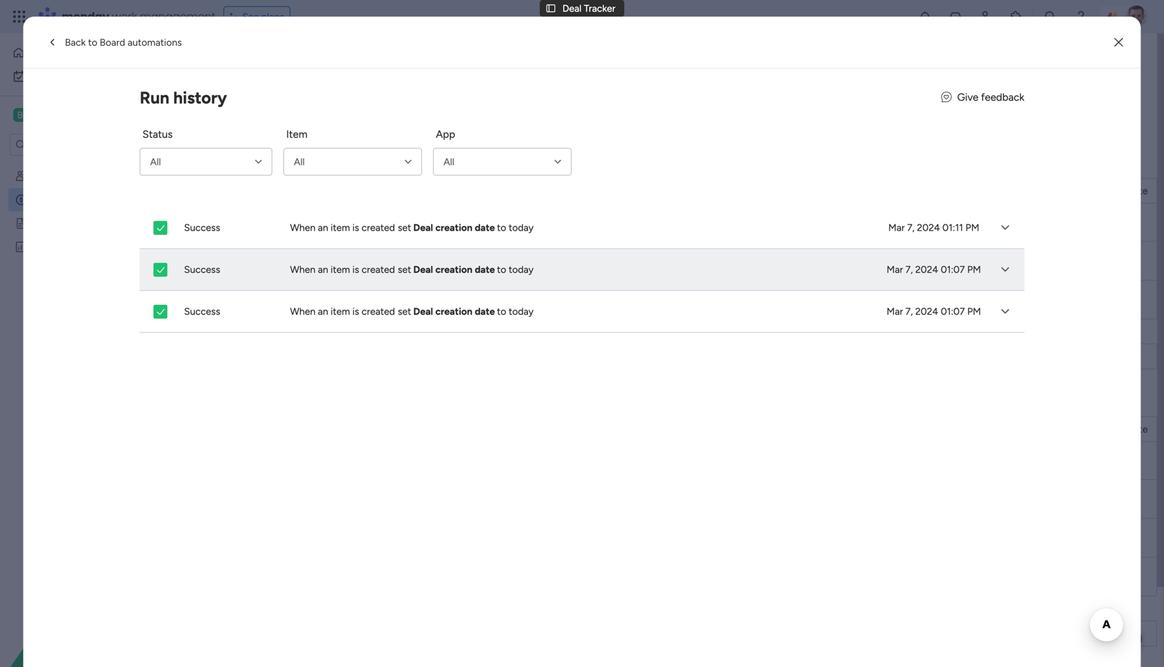 Task type: describe. For each thing, give the bounding box(es) containing it.
0 vertical spatial pm
[[966, 222, 979, 234]]

1 horizontal spatial tracker
[[584, 2, 615, 14]]

1 horizontal spatial deal tracker
[[562, 2, 615, 14]]

filter button
[[422, 117, 488, 139]]

mar 7, 2024 01:11 pm
[[888, 222, 979, 234]]

2023
[[1114, 624, 1138, 637]]

select product image
[[12, 10, 26, 24]]

see plans
[[242, 11, 284, 23]]

discovery
[[447, 217, 490, 228]]

management
[[140, 9, 215, 24]]

2 is from the top
[[352, 264, 359, 276]]

feedback
[[981, 91, 1024, 104]]

2 item from the top
[[331, 264, 350, 276]]

earliest
[[1095, 634, 1122, 644]]

1 when from the top
[[290, 222, 315, 234]]

deal name 2
[[262, 255, 315, 267]]

terry turtle image
[[1125, 6, 1147, 28]]

1 vertical spatial tracker
[[265, 44, 346, 75]]

5
[[322, 217, 327, 227]]

board activity image
[[1012, 51, 1028, 68]]

monday marketplace image
[[1010, 10, 1023, 24]]

5 button
[[319, 203, 330, 242]]

3 when from the top
[[290, 306, 315, 317]]

3 is from the top
[[352, 306, 359, 317]]

1 success from the top
[[184, 222, 220, 234]]

dec
[[1078, 624, 1097, 637]]

monday work management
[[62, 9, 215, 24]]

3 created from the top
[[362, 306, 395, 317]]

workspace image
[[13, 107, 27, 123]]

1 vertical spatial pm
[[967, 264, 981, 276]]

$70,000
[[914, 217, 949, 228]]

2 when an item is created set deal creation date to today from the top
[[290, 264, 534, 276]]

2 vertical spatial 7,
[[905, 306, 913, 317]]

1 created from the top
[[362, 222, 395, 234]]

3 today from the top
[[509, 306, 534, 317]]

work for my
[[48, 70, 69, 82]]

1 today from the top
[[509, 222, 534, 234]]

1 vertical spatial 2024
[[915, 264, 938, 276]]

see
[[242, 11, 259, 23]]

01:11
[[942, 222, 963, 234]]

active
[[238, 155, 278, 173]]

give feedback
[[957, 91, 1024, 104]]

$78,000
[[915, 294, 949, 306]]

monday
[[62, 9, 109, 24]]

my work
[[32, 70, 69, 82]]

17,
[[1099, 624, 1112, 637]]

v2 user feedback image
[[941, 90, 952, 105]]

name for 1
[[283, 217, 307, 228]]

home link
[[8, 42, 168, 64]]

app
[[436, 128, 455, 141]]

0 vertical spatial 2024
[[917, 222, 940, 234]]

history
[[173, 88, 227, 108]]

search everything image
[[1043, 10, 1057, 24]]

2 mar 7, 2024 01:07 pm from the top
[[887, 306, 981, 317]]

run history
[[140, 88, 227, 108]]

my
[[32, 70, 45, 82]]

back to board automations
[[65, 36, 182, 48]]

public dashboard image
[[15, 240, 28, 254]]

give
[[957, 91, 979, 104]]

1 set from the top
[[398, 222, 411, 234]]

see plans button
[[224, 6, 290, 27]]

public board image
[[15, 217, 28, 230]]

all for app
[[444, 156, 454, 168]]

1 01:07 from the top
[[941, 264, 965, 276]]

2 deal creation date from the top
[[1069, 423, 1148, 435]]

3 item from the top
[[331, 306, 350, 317]]

dec 17, 2023 earliest
[[1078, 624, 1138, 644]]

give feedback link
[[941, 90, 1024, 105]]

2 success from the top
[[184, 264, 220, 276]]



Task type: locate. For each thing, give the bounding box(es) containing it.
name left 2
[[283, 255, 307, 267]]

back
[[65, 36, 86, 48]]

v2 search image
[[298, 120, 309, 136]]

help image
[[1074, 10, 1088, 24]]

2 vertical spatial is
[[352, 306, 359, 317]]

0 vertical spatial an
[[318, 222, 328, 234]]

1 vertical spatial deal creation date
[[1069, 423, 1148, 435]]

0 vertical spatial deal tracker
[[562, 2, 615, 14]]

1 vertical spatial deal tracker
[[211, 44, 346, 75]]

1 vertical spatial when
[[290, 264, 315, 276]]

all
[[150, 156, 161, 168], [294, 156, 305, 168], [444, 156, 454, 168]]

lottie animation image
[[0, 527, 177, 667]]

2
[[310, 255, 315, 267]]

all down the item in the top of the page
[[294, 156, 305, 168]]

3 set from the top
[[398, 306, 411, 317]]

2 deal creation date field from the top
[[1065, 422, 1151, 437]]

when an item is created set deal creation date to today
[[290, 222, 534, 234], [290, 264, 534, 276], [290, 306, 534, 317]]

2024
[[917, 222, 940, 234], [915, 264, 938, 276], [915, 306, 938, 317]]

0 vertical spatial created
[[362, 222, 395, 234]]

2024 down $78,000
[[915, 306, 938, 317]]

01:07 down $78,000
[[941, 306, 965, 317]]

created
[[362, 222, 395, 234], [362, 264, 395, 276], [362, 306, 395, 317]]

0 vertical spatial when
[[290, 222, 315, 234]]

1 vertical spatial name
[[283, 255, 307, 267]]

0 vertical spatial when an item is created set deal creation date to today
[[290, 222, 534, 234]]

when left 5 button
[[290, 222, 315, 234]]

2 an from the top
[[318, 264, 328, 276]]

2 vertical spatial an
[[318, 306, 328, 317]]

1 vertical spatial success
[[184, 264, 220, 276]]

when down 1
[[290, 264, 315, 276]]

when down 2
[[290, 306, 315, 317]]

name for 2
[[283, 255, 307, 267]]

deal name 1
[[262, 217, 314, 228]]

date
[[1128, 185, 1148, 197], [475, 222, 495, 234], [475, 264, 495, 276], [475, 306, 495, 317], [1128, 423, 1148, 435]]

option
[[0, 164, 177, 167]]

Deal Tracker field
[[207, 44, 350, 75]]

1 vertical spatial mar 7, 2024 01:07 pm
[[887, 306, 981, 317]]

2 vertical spatial pm
[[967, 306, 981, 317]]

1 vertical spatial set
[[398, 264, 411, 276]]

list box
[[0, 162, 177, 446]]

help button
[[1094, 628, 1142, 651]]

board
[[100, 36, 125, 48]]

deal tracker
[[562, 2, 615, 14], [211, 44, 346, 75]]

automations
[[128, 36, 182, 48]]

mar 7, 2024 01:07 pm up $78,000
[[887, 264, 981, 276]]

0 horizontal spatial all
[[150, 156, 161, 168]]

Deal creation date field
[[1065, 183, 1151, 199], [1065, 422, 1151, 437]]

invite members image
[[979, 10, 993, 24]]

0 horizontal spatial deal tracker
[[211, 44, 346, 75]]

set
[[398, 222, 411, 234], [398, 264, 411, 276], [398, 306, 411, 317]]

tracker
[[584, 2, 615, 14], [265, 44, 346, 75]]

1 vertical spatial is
[[352, 264, 359, 276]]

1 deal creation date from the top
[[1069, 185, 1148, 197]]

0 vertical spatial 7,
[[907, 222, 915, 234]]

b button
[[10, 103, 135, 127]]

2024 up $78,000
[[915, 264, 938, 276]]

creation
[[1090, 185, 1126, 197], [435, 222, 472, 234], [435, 264, 472, 276], [435, 306, 472, 317], [1090, 423, 1126, 435]]

1 vertical spatial created
[[362, 264, 395, 276]]

1 deal creation date field from the top
[[1065, 183, 1151, 199]]

2 all from the left
[[294, 156, 305, 168]]

1 mar 7, 2024 01:07 pm from the top
[[887, 264, 981, 276]]

1 an from the top
[[318, 222, 328, 234]]

2 horizontal spatial all
[[444, 156, 454, 168]]

home option
[[8, 42, 168, 64]]

3 an from the top
[[318, 306, 328, 317]]

all down app
[[444, 156, 454, 168]]

Active Deals field
[[235, 155, 320, 173]]

1 all from the left
[[150, 156, 161, 168]]

lottie animation element
[[0, 527, 177, 667]]

1 horizontal spatial work
[[112, 9, 137, 24]]

work for monday
[[112, 9, 137, 24]]

2 when from the top
[[290, 264, 315, 276]]

work
[[112, 9, 137, 24], [48, 70, 69, 82]]

success
[[184, 222, 220, 234], [184, 264, 220, 276], [184, 306, 220, 317]]

0 vertical spatial work
[[112, 9, 137, 24]]

0 vertical spatial set
[[398, 222, 411, 234]]

an
[[318, 222, 328, 234], [318, 264, 328, 276], [318, 306, 328, 317]]

0 vertical spatial today
[[509, 222, 534, 234]]

proposal
[[450, 255, 487, 267]]

2 vertical spatial when an item is created set deal creation date to today
[[290, 306, 534, 317]]

2 today from the top
[[509, 264, 534, 276]]

1 horizontal spatial all
[[294, 156, 305, 168]]

home
[[30, 47, 57, 59]]

work up back to board automations
[[112, 9, 137, 24]]

all down status
[[150, 156, 161, 168]]

7, down mar 7, 2024 01:11 pm at the top right of the page
[[905, 264, 913, 276]]

1 vertical spatial today
[[509, 264, 534, 276]]

2 vertical spatial today
[[509, 306, 534, 317]]

to
[[88, 36, 97, 48], [497, 222, 506, 234], [497, 264, 506, 276], [497, 306, 506, 317]]

1 vertical spatial 7,
[[905, 264, 913, 276]]

1 when an item is created set deal creation date to today from the top
[[290, 222, 534, 234]]

0 vertical spatial is
[[352, 222, 359, 234]]

deal creation date
[[1069, 185, 1148, 197], [1069, 423, 1148, 435]]

1 vertical spatial work
[[48, 70, 69, 82]]

0 horizontal spatial work
[[48, 70, 69, 82]]

0 vertical spatial deal creation date field
[[1065, 183, 1151, 199]]

1 is from the top
[[352, 222, 359, 234]]

0 vertical spatial deal creation date
[[1069, 185, 1148, 197]]

1 vertical spatial mar
[[887, 264, 903, 276]]

0 vertical spatial item
[[331, 222, 350, 234]]

2 vertical spatial created
[[362, 306, 395, 317]]

0 vertical spatial name
[[283, 217, 307, 228]]

7, up $122,000
[[907, 222, 915, 234]]

3 when an item is created set deal creation date to today from the top
[[290, 306, 534, 317]]

deal
[[562, 2, 582, 14], [211, 44, 260, 75], [1069, 185, 1088, 197], [262, 217, 281, 228], [413, 222, 433, 234], [262, 255, 281, 267], [413, 264, 433, 276], [413, 306, 433, 317], [1069, 423, 1088, 435]]

mar 7, 2024 01:07 pm
[[887, 264, 981, 276], [887, 306, 981, 317]]

back to board automations button
[[40, 31, 187, 53]]

1 vertical spatial an
[[318, 264, 328, 276]]

all for status
[[150, 156, 161, 168]]

1 vertical spatial when an item is created set deal creation date to today
[[290, 264, 534, 276]]

2 set from the top
[[398, 264, 411, 276]]

mar
[[888, 222, 905, 234], [887, 264, 903, 276], [887, 306, 903, 317]]

work inside my work option
[[48, 70, 69, 82]]

2 vertical spatial when
[[290, 306, 315, 317]]

my work option
[[8, 65, 168, 87]]

0 vertical spatial success
[[184, 222, 220, 234]]

my work link
[[8, 65, 168, 87]]

2 name from the top
[[283, 255, 307, 267]]

filter
[[444, 122, 466, 134]]

2 01:07 from the top
[[941, 306, 965, 317]]

active deals
[[238, 155, 316, 173]]

update feed image
[[949, 10, 962, 24]]

0 vertical spatial mar 7, 2024 01:07 pm
[[887, 264, 981, 276]]

run
[[140, 88, 169, 108]]

7,
[[907, 222, 915, 234], [905, 264, 913, 276], [905, 306, 913, 317]]

01:07 up $78,000
[[941, 264, 965, 276]]

2 created from the top
[[362, 264, 395, 276]]

b
[[17, 109, 23, 121]]

all for item
[[294, 156, 305, 168]]

help
[[1105, 632, 1130, 646]]

1 item from the top
[[331, 222, 350, 234]]

2 vertical spatial mar
[[887, 306, 903, 317]]

2024 left '01:11'
[[917, 222, 940, 234]]

7, down $122,000
[[905, 306, 913, 317]]

1 vertical spatial deal creation date field
[[1065, 422, 1151, 437]]

notifications image
[[918, 10, 932, 24]]

2 vertical spatial 2024
[[915, 306, 938, 317]]

pm
[[966, 222, 979, 234], [967, 264, 981, 276], [967, 306, 981, 317]]

name
[[283, 217, 307, 228], [283, 255, 307, 267]]

2 vertical spatial set
[[398, 306, 411, 317]]

item
[[286, 128, 307, 141]]

1
[[310, 217, 314, 228]]

$122,000
[[913, 256, 951, 267]]

1 vertical spatial 01:07
[[941, 306, 965, 317]]

0 vertical spatial tracker
[[584, 2, 615, 14]]

to inside button
[[88, 36, 97, 48]]

plans
[[261, 11, 284, 23]]

3 success from the top
[[184, 306, 220, 317]]

1 vertical spatial item
[[331, 264, 350, 276]]

name left 1
[[283, 217, 307, 228]]

mar 7, 2024 01:07 pm down $78,000
[[887, 306, 981, 317]]

item
[[331, 222, 350, 234], [331, 264, 350, 276], [331, 306, 350, 317]]

0 horizontal spatial tracker
[[265, 44, 346, 75]]

deals
[[281, 155, 316, 173]]

1 name from the top
[[283, 217, 307, 228]]

2 vertical spatial success
[[184, 306, 220, 317]]

is
[[352, 222, 359, 234], [352, 264, 359, 276], [352, 306, 359, 317]]

0 vertical spatial 01:07
[[941, 264, 965, 276]]

3 all from the left
[[444, 156, 454, 168]]

01:07
[[941, 264, 965, 276], [941, 306, 965, 317]]

0 vertical spatial mar
[[888, 222, 905, 234]]

2 vertical spatial item
[[331, 306, 350, 317]]

when
[[290, 222, 315, 234], [290, 264, 315, 276], [290, 306, 315, 317]]

status
[[142, 128, 173, 141]]

today
[[509, 222, 534, 234], [509, 264, 534, 276], [509, 306, 534, 317]]

work right my
[[48, 70, 69, 82]]



Task type: vqa. For each thing, say whether or not it's contained in the screenshot.
the right Contact
no



